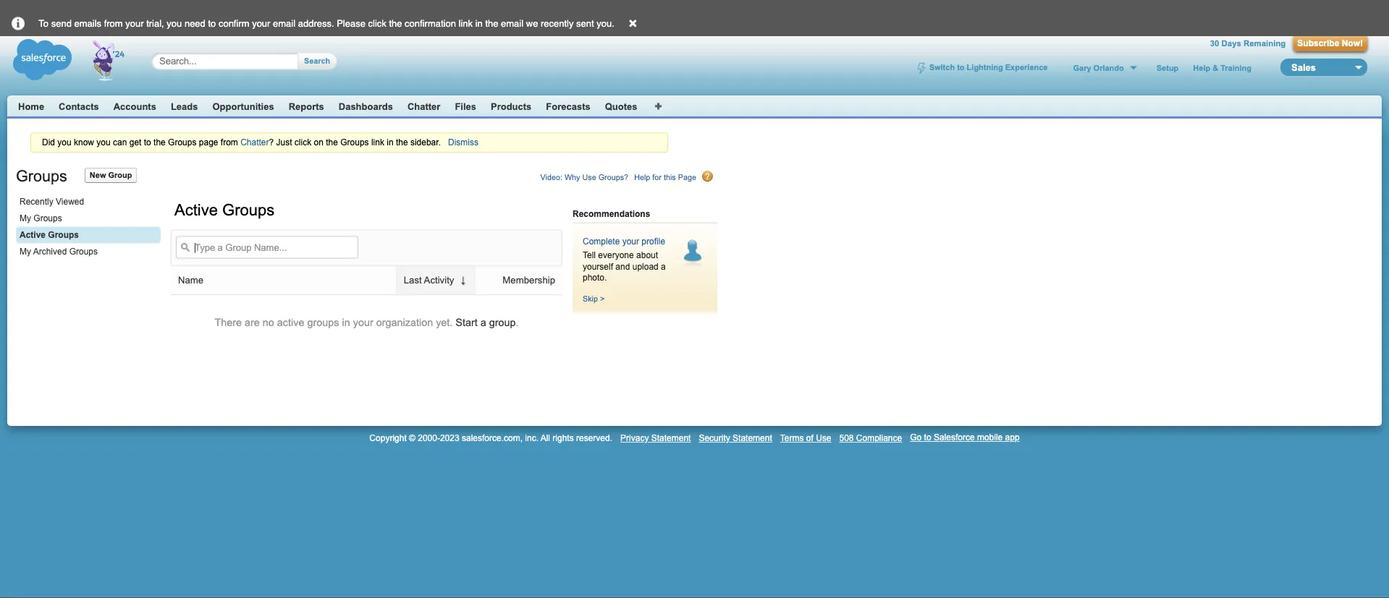 Task type: describe. For each thing, give the bounding box(es) containing it.
salesforce.com,
[[462, 434, 523, 443]]

0 horizontal spatial you
[[57, 138, 71, 147]]

last
[[404, 275, 422, 286]]

complete your profile link
[[583, 236, 707, 267]]

2 my from the top
[[20, 247, 31, 257]]

groups right on
[[340, 138, 369, 147]]

30
[[1211, 39, 1220, 48]]

help for help for this page
[[634, 173, 650, 182]]

reserved.
[[576, 434, 613, 443]]

2 horizontal spatial you
[[167, 18, 182, 29]]

home link
[[18, 101, 44, 112]]

>
[[600, 295, 605, 304]]

orlando
[[1094, 63, 1124, 72]]

1 vertical spatial chatter link
[[241, 138, 269, 147]]

your right the confirm
[[252, 18, 270, 29]]

groups down recently
[[34, 214, 62, 223]]

click for on
[[295, 138, 312, 147]]

help for this page link
[[632, 171, 714, 182]]

did you know you can get to the groups page from chatter ? just click on the groups link in the sidebar. dismiss
[[42, 138, 479, 147]]

products link
[[491, 101, 532, 112]]

accounts
[[113, 101, 156, 112]]

help for help & training
[[1194, 63, 1211, 72]]

leads link
[[171, 101, 198, 112]]

0 horizontal spatial chatter
[[241, 138, 269, 147]]

your up the everyone in the top left of the page
[[622, 236, 639, 246]]

1 horizontal spatial active
[[175, 201, 218, 219]]

video:
[[541, 173, 563, 182]]

reports link
[[289, 101, 324, 112]]

my groups link
[[16, 210, 161, 227]]

switch to lightning experience
[[929, 63, 1048, 72]]

name link
[[178, 275, 204, 286]]

security statement
[[699, 434, 772, 443]]

emails
[[74, 18, 101, 29]]

privacy
[[621, 434, 649, 443]]

switch to lightning experience link
[[917, 63, 1048, 74]]

confirmation
[[405, 18, 456, 29]]

skip >
[[583, 295, 605, 304]]

dashboards
[[339, 101, 393, 112]]

to right switch in the top right of the page
[[957, 63, 965, 72]]

contacts
[[59, 101, 99, 112]]

to
[[39, 18, 49, 29]]

skip
[[583, 295, 598, 304]]

compliance
[[856, 434, 902, 443]]

terms of use
[[780, 434, 832, 443]]

everyone
[[598, 250, 634, 260]]

groups up the type a group name... text field
[[222, 201, 275, 219]]

2023
[[440, 434, 460, 443]]

copyright
[[370, 434, 407, 443]]

are
[[245, 317, 260, 328]]

opportunities
[[213, 101, 274, 112]]

to send emails from your trial, you need to confirm your email address. please click the confirmation link in the email we recently sent you.
[[39, 18, 615, 29]]

video: why use groups?
[[541, 173, 629, 182]]

all
[[541, 434, 550, 443]]

a inside 'tell everyone about yourself and upload a photo.'
[[661, 262, 666, 272]]

start a group link
[[456, 317, 516, 328]]

the right on
[[326, 138, 338, 147]]

click for the
[[368, 18, 387, 29]]

about
[[637, 250, 658, 260]]

508
[[840, 434, 854, 443]]

use for of
[[816, 434, 832, 443]]

active
[[277, 317, 304, 328]]

the left 'sidebar.'
[[396, 138, 408, 147]]

groups down 'active groups' link
[[69, 247, 98, 257]]

contacts link
[[59, 101, 99, 112]]

did
[[42, 138, 55, 147]]

gary orlando
[[1073, 63, 1124, 72]]

lightning
[[967, 63, 1003, 72]]

your right groups
[[353, 317, 373, 328]]

need
[[185, 18, 206, 29]]

security statement link
[[699, 434, 772, 443]]

1 vertical spatial a
[[481, 317, 486, 328]]

gary
[[1073, 63, 1092, 72]]

1 horizontal spatial chatter link
[[408, 101, 441, 112]]

the left we
[[485, 18, 499, 29]]

?
[[269, 138, 274, 147]]

recently
[[541, 18, 574, 29]]

organization
[[376, 317, 433, 328]]

photo.
[[583, 273, 607, 283]]

terms of use link
[[780, 434, 832, 443]]

get
[[129, 138, 141, 147]]

skip > link
[[583, 295, 605, 304]]

copyright © 2000-2023 salesforce.com, inc. all rights reserved.
[[370, 434, 613, 443]]

recently viewed my groups active groups my archived groups
[[20, 197, 98, 257]]

salesforce.com image
[[9, 36, 136, 83]]

experience
[[1006, 63, 1048, 72]]

dismiss link
[[448, 138, 479, 147]]

group
[[489, 317, 516, 328]]

accounts link
[[113, 101, 156, 112]]

membership link
[[503, 275, 555, 286]]

info image
[[0, 5, 36, 31]]

page
[[199, 138, 218, 147]]

1 horizontal spatial link
[[459, 18, 473, 29]]

close image
[[617, 7, 650, 29]]

no
[[263, 317, 274, 328]]

on
[[314, 138, 324, 147]]



Task type: vqa. For each thing, say whether or not it's contained in the screenshot.
Show All (1) Link
no



Task type: locate. For each thing, give the bounding box(es) containing it.
mobile
[[977, 433, 1003, 443]]

link down the dashboards
[[371, 138, 384, 147]]

terms
[[780, 434, 804, 443]]

help & training link
[[1194, 63, 1252, 73]]

0 horizontal spatial statement
[[651, 434, 691, 443]]

0 vertical spatial chatter link
[[408, 101, 441, 112]]

2 horizontal spatial in
[[475, 18, 483, 29]]

0 vertical spatial help
[[1194, 63, 1211, 72]]

statement for privacy statement
[[651, 434, 691, 443]]

1 vertical spatial chatter
[[241, 138, 269, 147]]

2 email from the left
[[501, 18, 524, 29]]

&
[[1213, 63, 1219, 72]]

Type a Group Name... text field
[[176, 236, 358, 259]]

active groups link
[[16, 227, 161, 244]]

help left the for
[[634, 173, 650, 182]]

chatter link
[[408, 101, 441, 112], [241, 138, 269, 147]]

help inside 'link'
[[1194, 63, 1211, 72]]

1 vertical spatial in
[[387, 138, 394, 147]]

0 vertical spatial a
[[661, 262, 666, 272]]

last activity link
[[404, 275, 454, 286]]

in
[[475, 18, 483, 29], [387, 138, 394, 147], [342, 317, 350, 328]]

use
[[583, 173, 596, 182], [816, 434, 832, 443]]

30 days remaining
[[1211, 39, 1286, 48]]

0 vertical spatial use
[[583, 173, 596, 182]]

0 vertical spatial from
[[104, 18, 123, 29]]

1 horizontal spatial chatter
[[408, 101, 441, 112]]

tell
[[583, 250, 596, 260]]

groups up recently
[[16, 167, 67, 185]]

2 vertical spatial in
[[342, 317, 350, 328]]

files link
[[455, 101, 476, 112]]

email
[[273, 18, 295, 29], [501, 18, 524, 29]]

groups
[[168, 138, 197, 147], [340, 138, 369, 147], [16, 167, 67, 185], [222, 201, 275, 219], [34, 214, 62, 223], [48, 230, 79, 240], [69, 247, 98, 257]]

home
[[18, 101, 44, 112]]

send
[[51, 18, 72, 29]]

None button
[[1293, 36, 1368, 51], [298, 52, 330, 70], [85, 168, 137, 183], [1293, 36, 1368, 51], [298, 52, 330, 70], [85, 168, 137, 183]]

salesforce
[[934, 433, 975, 443]]

quotes
[[605, 101, 638, 112]]

privacy statement link
[[621, 434, 691, 443]]

active down page
[[175, 201, 218, 219]]

1 horizontal spatial click
[[368, 18, 387, 29]]

in left 'sidebar.'
[[387, 138, 394, 147]]

from right emails
[[104, 18, 123, 29]]

chatter link up 'sidebar.'
[[408, 101, 441, 112]]

click left on
[[295, 138, 312, 147]]

0 horizontal spatial help
[[634, 173, 650, 182]]

setup
[[1157, 63, 1179, 72]]

go to salesforce mobile app link
[[910, 433, 1020, 443]]

groups
[[307, 317, 339, 328]]

confirm
[[219, 18, 249, 29]]

508 compliance link
[[840, 434, 902, 443]]

there are no active groups in your organization yet. start a group .
[[215, 317, 519, 328]]

0 vertical spatial click
[[368, 18, 387, 29]]

0 vertical spatial link
[[459, 18, 473, 29]]

membership
[[503, 275, 555, 286]]

1 email from the left
[[273, 18, 295, 29]]

yourself
[[583, 262, 613, 272]]

2000-
[[418, 434, 440, 443]]

you.
[[597, 18, 615, 29]]

0 horizontal spatial chatter link
[[241, 138, 269, 147]]

just
[[276, 138, 292, 147]]

you right did
[[57, 138, 71, 147]]

chatter link left just
[[241, 138, 269, 147]]

1 vertical spatial help
[[634, 173, 650, 182]]

you right "trial,"
[[167, 18, 182, 29]]

my left archived
[[20, 247, 31, 257]]

0 horizontal spatial click
[[295, 138, 312, 147]]

1 vertical spatial link
[[371, 138, 384, 147]]

1 horizontal spatial from
[[221, 138, 238, 147]]

of
[[806, 434, 814, 443]]

0 horizontal spatial a
[[481, 317, 486, 328]]

0 horizontal spatial email
[[273, 18, 295, 29]]

0 horizontal spatial link
[[371, 138, 384, 147]]

1 vertical spatial use
[[816, 434, 832, 443]]

0 vertical spatial in
[[475, 18, 483, 29]]

statement for security statement
[[733, 434, 772, 443]]

0 vertical spatial active
[[175, 201, 218, 219]]

None search field
[[136, 36, 347, 86]]

activity
[[424, 275, 454, 286]]

a right upload
[[661, 262, 666, 272]]

and
[[616, 262, 630, 272]]

1 vertical spatial click
[[295, 138, 312, 147]]

yet.
[[436, 317, 453, 328]]

last activity
[[404, 275, 454, 286]]

1 horizontal spatial use
[[816, 434, 832, 443]]

1 horizontal spatial a
[[661, 262, 666, 272]]

days
[[1222, 39, 1242, 48]]

0 horizontal spatial from
[[104, 18, 123, 29]]

a right start at bottom
[[481, 317, 486, 328]]

sent
[[576, 18, 594, 29]]

2 statement from the left
[[733, 434, 772, 443]]

dashboards link
[[339, 101, 393, 112]]

click
[[368, 18, 387, 29], [295, 138, 312, 147]]

click right please on the left top of the page
[[368, 18, 387, 29]]

we
[[526, 18, 538, 29]]

dismiss
[[448, 138, 479, 147]]

go
[[910, 433, 922, 443]]

email left address.
[[273, 18, 295, 29]]

1 vertical spatial active
[[20, 230, 46, 240]]

recently viewed link
[[16, 194, 161, 210]]

help & training
[[1194, 63, 1252, 72]]

help for this page (new window) image
[[702, 171, 714, 182]]

1 vertical spatial my
[[20, 247, 31, 257]]

email left we
[[501, 18, 524, 29]]

in right confirmation
[[475, 18, 483, 29]]

1 my from the top
[[20, 214, 31, 223]]

products
[[491, 101, 532, 112]]

start
[[456, 317, 478, 328]]

sales
[[1292, 62, 1316, 73]]

my archived groups link
[[16, 244, 161, 260]]

in right groups
[[342, 317, 350, 328]]

you left can
[[97, 138, 111, 147]]

this
[[664, 173, 676, 182]]

for
[[653, 173, 662, 182]]

complete
[[583, 236, 620, 246]]

statement right security at right bottom
[[733, 434, 772, 443]]

use for why
[[583, 173, 596, 182]]

to right get on the left of page
[[144, 138, 151, 147]]

forecasts
[[546, 101, 591, 112]]

0 vertical spatial my
[[20, 214, 31, 223]]

files
[[455, 101, 476, 112]]

0 horizontal spatial active
[[20, 230, 46, 240]]

0 horizontal spatial use
[[583, 173, 596, 182]]

all tabs image
[[655, 101, 663, 110]]

1 horizontal spatial statement
[[733, 434, 772, 443]]

0 horizontal spatial in
[[342, 317, 350, 328]]

groups?
[[599, 173, 629, 182]]

profile
[[642, 236, 665, 246]]

help left the &
[[1194, 63, 1211, 72]]

©
[[409, 434, 416, 443]]

why
[[565, 173, 580, 182]]

sidebar.
[[411, 138, 441, 147]]

chatter left just
[[241, 138, 269, 147]]

tell everyone about yourself and upload a photo.
[[583, 250, 666, 283]]

active inside recently viewed my groups active groups my archived groups
[[20, 230, 46, 240]]

my down recently
[[20, 214, 31, 223]]

inc.
[[525, 434, 539, 443]]

viewed
[[56, 197, 84, 207]]

can
[[113, 138, 127, 147]]

1 horizontal spatial you
[[97, 138, 111, 147]]

reports
[[289, 101, 324, 112]]

to right go
[[924, 433, 932, 443]]

1 vertical spatial from
[[221, 138, 238, 147]]

chatter up 'sidebar.'
[[408, 101, 441, 112]]

your left "trial,"
[[125, 18, 144, 29]]

video: why use groups? link
[[541, 173, 632, 182]]

Search... text field
[[159, 55, 284, 67]]

1 statement from the left
[[651, 434, 691, 443]]

recently
[[20, 197, 53, 207]]

switch
[[929, 63, 955, 72]]

active up archived
[[20, 230, 46, 240]]

0 vertical spatial chatter
[[408, 101, 441, 112]]

the right get on the left of page
[[154, 138, 166, 147]]

page
[[678, 173, 697, 182]]

address.
[[298, 18, 334, 29]]

statement right privacy
[[651, 434, 691, 443]]

to right the need
[[208, 18, 216, 29]]

1 horizontal spatial email
[[501, 18, 524, 29]]

name
[[178, 275, 204, 286]]

security
[[699, 434, 730, 443]]

use right of
[[816, 434, 832, 443]]

remaining
[[1244, 39, 1286, 48]]

1 horizontal spatial in
[[387, 138, 394, 147]]

the left confirmation
[[389, 18, 402, 29]]

opportunities link
[[213, 101, 274, 112]]

go to salesforce mobile app
[[910, 433, 1020, 443]]

1 horizontal spatial help
[[1194, 63, 1211, 72]]

groups up archived
[[48, 230, 79, 240]]

use right why on the top of the page
[[583, 173, 596, 182]]

from right page
[[221, 138, 238, 147]]

recommendations
[[573, 209, 650, 219]]

groups left page
[[168, 138, 197, 147]]

link right confirmation
[[459, 18, 473, 29]]



